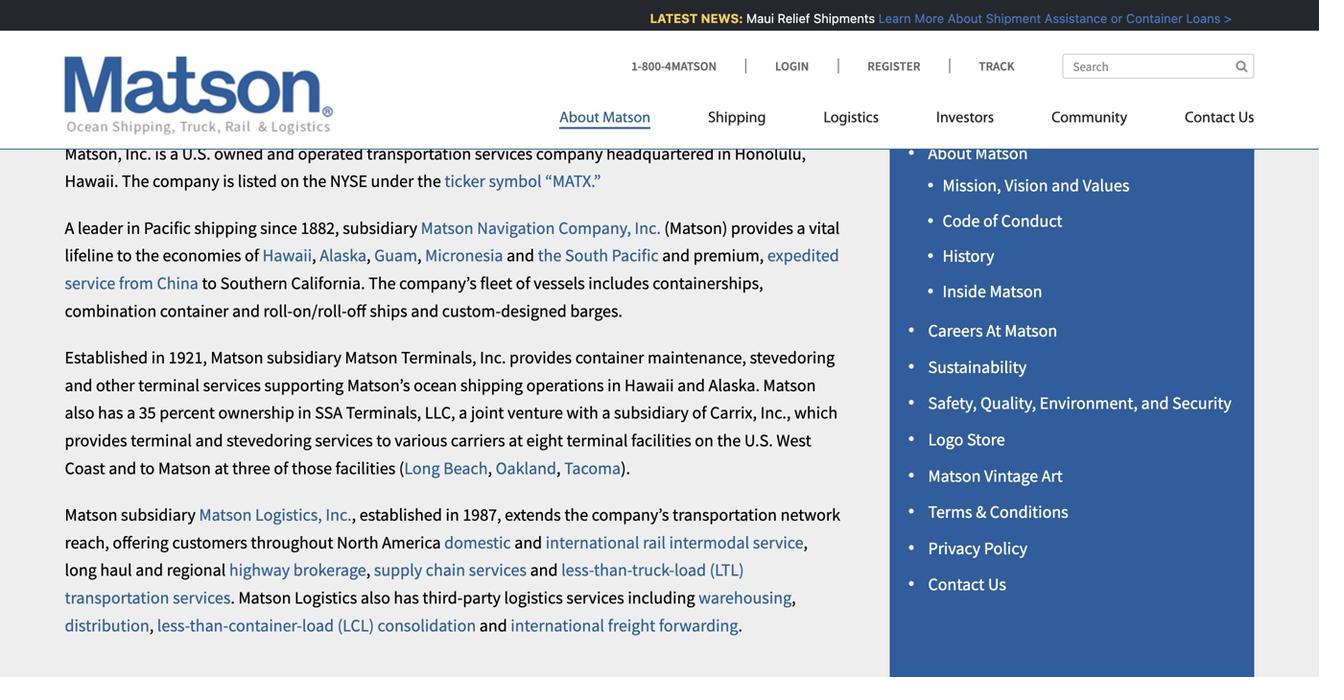 Task type: describe. For each thing, give the bounding box(es) containing it.
cranes load and offload matson containers from the containership at the terminal. image
[[0, 0, 1320, 32]]

domestic
[[444, 532, 511, 554]]

than- inside less-than-truck-load (ltl) transportation services
[[594, 560, 632, 581]]

about matson links section
[[866, 32, 1279, 678]]

services down 'ssa'
[[315, 430, 373, 452]]

america
[[382, 532, 441, 554]]

service inside expedited service from china
[[65, 273, 115, 294]]

a right with
[[602, 402, 611, 424]]

off
[[347, 300, 366, 322]]

has inside established in 1921, matson subsidiary matson terminals, inc. provides container maintenance, stevedoring and other terminal services supporting matson's ocean shipping operations in hawaii and alaska. matson also has a 35 percent ownership in ssa terminals, llc, a joint venture with a subsidiary of carrix, inc., which provides terminal and stevedoring services to various carriers at eight terminal facilities on the u.s. west coast and to matson at three of those facilities (
[[98, 402, 123, 424]]

network
[[781, 504, 841, 526]]

shipping inside established in 1921, matson subsidiary matson terminals, inc. provides container maintenance, stevedoring and other terminal services supporting matson's ocean shipping operations in hawaii and alaska. matson also has a 35 percent ownership in ssa terminals, llc, a joint venture with a subsidiary of carrix, inc., which provides terminal and stevedoring services to various carriers at eight terminal facilities on the u.s. west coast and to matson at three of those facilities (
[[461, 375, 523, 396]]

matson vintage art link
[[928, 465, 1063, 487]]

about up matson,
[[65, 74, 177, 131]]

values
[[1083, 175, 1130, 196]]

shipments
[[811, 11, 872, 25]]

1 horizontal spatial is
[[223, 170, 234, 192]]

"matx."
[[545, 170, 601, 192]]

of inside about matson links section
[[984, 210, 998, 232]]

roll-
[[263, 300, 293, 322]]

matson up vision
[[975, 143, 1028, 164]]

1 horizontal spatial service
[[753, 532, 804, 554]]

1 vertical spatial the
[[369, 273, 396, 294]]

blue matson logo with ocean, shipping, truck, rail and logistics written beneath it. image
[[65, 57, 333, 135]]

extends
[[505, 504, 561, 526]]

lifeline
[[65, 245, 114, 267]]

about right more
[[945, 11, 980, 25]]

to down 35
[[140, 458, 155, 479]]

regional
[[167, 560, 226, 581]]

container inside includes containerships, combination container and roll-on/roll-off ships and custom-designed barges.
[[160, 300, 229, 322]]

1-800-4matson link
[[632, 58, 746, 74]]

three
[[232, 458, 270, 479]]

terminal down 35
[[131, 430, 192, 452]]

conduct
[[1002, 210, 1063, 232]]

warehousing link
[[699, 587, 792, 609]]

0 horizontal spatial .
[[231, 587, 235, 609]]

0 vertical spatial facilities
[[631, 430, 692, 452]]

about matson links
[[909, 79, 1087, 105]]

news:
[[698, 11, 740, 25]]

ticker symbol "matx."
[[445, 170, 601, 192]]

to left various
[[376, 430, 391, 452]]

, inside , established in 1987, extends the company's transportation network reach, offering customers throughout north america
[[352, 504, 356, 526]]

subsidiary up guam link
[[343, 217, 418, 239]]

loans
[[1183, 11, 1218, 25]]

supply
[[374, 560, 422, 581]]

history
[[943, 245, 995, 267]]

a left 35
[[127, 402, 135, 424]]

and down extends
[[515, 532, 542, 554]]

about matson inside section
[[928, 143, 1028, 164]]

matson up matson's
[[345, 347, 398, 369]]

or
[[1108, 11, 1120, 25]]

in left 'ssa'
[[298, 402, 312, 424]]

long beach , oakland , tacoma ).
[[404, 458, 631, 479]]

company's fleet of vessels link
[[399, 273, 585, 294]]

services up party
[[469, 560, 527, 581]]

logistics link
[[795, 101, 908, 141]]

(matson) provides a vital lifeline to the economies of
[[65, 217, 840, 267]]

and down southern
[[232, 300, 260, 322]]

0 horizontal spatial company
[[153, 170, 219, 192]]

1 horizontal spatial stevedoring
[[750, 347, 835, 369]]

0 vertical spatial international
[[546, 532, 640, 554]]

distribution link
[[65, 615, 149, 637]]

in right operations at the bottom left
[[608, 375, 621, 396]]

consolidation
[[378, 615, 476, 637]]

0 horizontal spatial is
[[155, 143, 166, 164]]

venture
[[508, 402, 563, 424]]

matson right 1921,
[[211, 347, 263, 369]]

us inside about matson links section
[[988, 574, 1007, 596]]

0 vertical spatial about matson link
[[560, 101, 680, 141]]

0 horizontal spatial shipping
[[194, 217, 257, 239]]

login link
[[746, 58, 838, 74]]

on/roll-
[[293, 300, 347, 322]]

symbol
[[489, 170, 542, 192]]

matson up at
[[990, 281, 1043, 302]]

1 horizontal spatial at
[[509, 430, 523, 452]]

customers
[[172, 532, 247, 554]]

on inside matson, inc. is a u.s. owned and operated transportation services company headquartered in honolulu, hawaii. the company is listed on the nyse under the
[[281, 170, 299, 192]]

international rail intermodal service link
[[546, 532, 804, 554]]

safety, quality, environment, and security link
[[928, 393, 1232, 414]]

container inside established in 1921, matson subsidiary matson terminals, inc. provides container maintenance, stevedoring and other terminal services supporting matson's ocean shipping operations in hawaii and alaska. matson also has a 35 percent ownership in ssa terminals, llc, a joint venture with a subsidiary of carrix, inc., which provides terminal and stevedoring services to various carriers at eight terminal facilities on the u.s. west coast and to matson at three of those facilities (
[[575, 347, 644, 369]]

matson subsidiary matson logistics, inc.
[[65, 504, 352, 526]]

of left "carrix,"
[[692, 402, 707, 424]]

history link
[[943, 245, 995, 267]]

on inside established in 1921, matson subsidiary matson terminals, inc. provides container maintenance, stevedoring and other terminal services supporting matson's ocean shipping operations in hawaii and alaska. matson also has a 35 percent ownership in ssa terminals, llc, a joint venture with a subsidiary of carrix, inc., which provides terminal and stevedoring services to various carriers at eight terminal facilities on the u.s. west coast and to matson at three of those facilities (
[[695, 430, 714, 452]]

freight
[[608, 615, 656, 637]]

1 vertical spatial terminals,
[[346, 402, 421, 424]]

california.
[[291, 273, 365, 294]]

and inside . matson logistics also has third-party logistics services including warehousing , distribution , less-than-container-load (lcl) consolidation and international freight forwarding .
[[480, 615, 507, 637]]

ticker symbol "matx." link
[[445, 170, 601, 192]]

transportation inside , established in 1987, extends the company's transportation network reach, offering customers throughout north america
[[673, 504, 777, 526]]

warehousing
[[699, 587, 792, 609]]

subsidiary up supporting
[[267, 347, 342, 369]]

from
[[119, 273, 153, 294]]

including
[[628, 587, 695, 609]]

a inside matson, inc. is a u.s. owned and operated transportation services company headquartered in honolulu, hawaii. the company is listed on the nyse under the
[[170, 143, 179, 164]]

2 vertical spatial provides
[[65, 430, 127, 452]]

1 vertical spatial provides
[[510, 347, 572, 369]]

and inside matson, inc. is a u.s. owned and operated transportation services company headquartered in honolulu, hawaii. the company is listed on the nyse under the
[[267, 143, 295, 164]]

hawaii , alaska , guam , micronesia and the south pacific and premium,
[[263, 245, 768, 267]]

logistics inside top menu navigation
[[824, 111, 879, 126]]

matson inside top menu navigation
[[603, 111, 651, 126]]

logistics,
[[255, 504, 322, 526]]

matson inside . matson logistics also has third-party logistics services including warehousing , distribution , less-than-container-load (lcl) consolidation and international freight forwarding .
[[238, 587, 291, 609]]

established in 1921, matson subsidiary matson terminals, inc. provides container maintenance, stevedoring and other terminal services supporting matson's ocean shipping operations in hawaii and alaska. matson also has a 35 percent ownership in ssa terminals, llc, a joint venture with a subsidiary of carrix, inc., which provides terminal and stevedoring services to various carriers at eight terminal facilities on the u.s. west coast and to matson at three of those facilities (
[[65, 347, 838, 479]]

supporting
[[264, 375, 344, 396]]

(matson)
[[664, 217, 728, 239]]

transportation inside matson, inc. is a u.s. owned and operated transportation services company headquartered in honolulu, hawaii. the company is listed on the nyse under the
[[367, 143, 471, 164]]

truck-
[[632, 560, 675, 581]]

contact inside about matson links section
[[928, 574, 985, 596]]

0 horizontal spatial about matson
[[65, 74, 323, 131]]

matson up customers
[[199, 504, 252, 526]]

a leader in pacific shipping since 1882, subsidiary matson navigation company, inc.
[[65, 217, 661, 239]]

domestic and international rail intermodal service
[[444, 532, 804, 554]]

expedited service from china
[[65, 245, 839, 294]]

1 horizontal spatial .
[[738, 615, 743, 637]]

mission,
[[943, 175, 1001, 196]]

in inside , established in 1987, extends the company's transportation network reach, offering customers throughout north america
[[446, 504, 459, 526]]

less- inside less-than-truck-load (ltl) transportation services
[[561, 560, 594, 581]]

register
[[868, 58, 921, 74]]

0 vertical spatial company's
[[399, 273, 477, 294]]

of right fleet on the top left
[[516, 273, 530, 294]]

and right "ships"
[[411, 300, 439, 322]]

south
[[565, 245, 608, 267]]

(lcl)
[[337, 615, 374, 637]]

to down 'economies'
[[202, 273, 217, 294]]

matson down track
[[968, 79, 1034, 105]]

provides inside (matson) provides a vital lifeline to the economies of
[[731, 217, 794, 239]]

fleet
[[480, 273, 513, 294]]

terms & conditions link
[[928, 502, 1069, 523]]

Search search field
[[1063, 54, 1255, 79]]

matson,
[[65, 143, 122, 164]]

long
[[404, 458, 440, 479]]

services inside . matson logistics also has third-party logistics services including warehousing , distribution , less-than-container-load (lcl) consolidation and international freight forwarding .
[[567, 587, 624, 609]]

ocean
[[414, 375, 457, 396]]

contact us inside about matson links section
[[928, 574, 1007, 596]]

and down maintenance,
[[678, 375, 705, 396]]

1 horizontal spatial pacific
[[612, 245, 659, 267]]

has inside . matson logistics also has third-party logistics services including warehousing , distribution , less-than-container-load (lcl) consolidation and international freight forwarding .
[[394, 587, 419, 609]]

micronesia
[[425, 245, 503, 267]]

register link
[[838, 58, 949, 74]]

southern
[[220, 273, 288, 294]]

a inside (matson) provides a vital lifeline to the economies of
[[797, 217, 806, 239]]

and right coast
[[109, 458, 136, 479]]

of right three
[[274, 458, 288, 479]]

1 vertical spatial stevedoring
[[227, 430, 312, 452]]

load inside . matson logistics also has third-party logistics services including warehousing , distribution , less-than-container-load (lcl) consolidation and international freight forwarding .
[[302, 615, 334, 637]]

contact us inside top menu navigation
[[1185, 111, 1255, 126]]

community link
[[1023, 101, 1156, 141]]

container
[[1123, 11, 1180, 25]]

and down (matson)
[[662, 245, 690, 267]]

1 horizontal spatial about matson link
[[928, 143, 1028, 164]]

).
[[621, 458, 631, 479]]

and up logistics
[[530, 560, 558, 581]]

contact inside "link"
[[1185, 111, 1236, 126]]

matson right at
[[1005, 320, 1058, 342]]

login
[[775, 58, 809, 74]]

matson, inc. is a u.s. owned and operated transportation services company headquartered in honolulu, hawaii. the company is listed on the nyse under the
[[65, 143, 806, 192]]

and left security
[[1142, 393, 1169, 414]]

inc. up north
[[326, 504, 352, 526]]

inc. left (matson)
[[635, 217, 661, 239]]

1 horizontal spatial contact us link
[[1156, 101, 1255, 141]]

established
[[65, 347, 148, 369]]

in right leader
[[127, 217, 140, 239]]

operated
[[298, 143, 363, 164]]

logo
[[928, 429, 964, 451]]

expedited
[[768, 245, 839, 267]]

maintenance,
[[648, 347, 747, 369]]

matson logistics, inc. link
[[199, 504, 352, 526]]

search image
[[1236, 60, 1248, 72]]

company,
[[559, 217, 631, 239]]

services up ownership
[[203, 375, 261, 396]]

alaska
[[320, 245, 367, 267]]

supply chain services link
[[374, 560, 527, 581]]

investors link
[[908, 101, 1023, 141]]

west
[[777, 430, 812, 452]]



Task type: locate. For each thing, give the bounding box(es) containing it.
barges.
[[570, 300, 623, 322]]

us inside "link"
[[1239, 111, 1255, 126]]

u.s. left owned
[[182, 143, 211, 164]]

mission, vision and values
[[943, 175, 1130, 196]]

inc.,
[[761, 402, 791, 424]]

the right the hawaii. at the left top of the page
[[122, 170, 149, 192]]

subsidiary up the ).
[[614, 402, 689, 424]]

china
[[157, 273, 199, 294]]

matson up owned
[[187, 74, 323, 131]]

about matson link
[[560, 101, 680, 141], [928, 143, 1028, 164]]

oakland link
[[496, 458, 557, 479]]

mission, vision and values link
[[943, 175, 1130, 196]]

the inside (matson) provides a vital lifeline to the economies of
[[135, 245, 159, 267]]

is
[[155, 143, 166, 164], [223, 170, 234, 192]]

the down "carrix,"
[[717, 430, 741, 452]]

u.s. inside matson, inc. is a u.s. owned and operated transportation services company headquartered in honolulu, hawaii. the company is listed on the nyse under the
[[182, 143, 211, 164]]

1921,
[[169, 347, 207, 369]]

contact
[[1185, 111, 1236, 126], [928, 574, 985, 596]]

1 horizontal spatial us
[[1239, 111, 1255, 126]]

0 horizontal spatial us
[[988, 574, 1007, 596]]

matson up inc.,
[[763, 375, 816, 396]]

shipping
[[194, 217, 257, 239], [461, 375, 523, 396]]

international left rail
[[546, 532, 640, 554]]

service down network
[[753, 532, 804, 554]]

1 vertical spatial company's
[[592, 504, 669, 526]]

company up '"matx."' at the left of page
[[536, 143, 603, 164]]

1 horizontal spatial u.s.
[[745, 430, 773, 452]]

the down matson navigation company, inc. link
[[538, 245, 562, 267]]

hawaii down maintenance,
[[625, 375, 674, 396]]

1 vertical spatial than-
[[190, 615, 228, 637]]

pacific up includes
[[612, 245, 659, 267]]

safety, quality, environment, and security
[[928, 393, 1232, 414]]

0 vertical spatial contact us
[[1185, 111, 1255, 126]]

1 horizontal spatial on
[[695, 430, 714, 452]]

container down "barges."
[[575, 347, 644, 369]]

1 vertical spatial also
[[361, 587, 390, 609]]

. down highway
[[231, 587, 235, 609]]

0 horizontal spatial transportation
[[65, 587, 169, 609]]

1 vertical spatial is
[[223, 170, 234, 192]]

1 vertical spatial service
[[753, 532, 804, 554]]

0 vertical spatial contact
[[1185, 111, 1236, 126]]

hawaii down since
[[263, 245, 312, 267]]

1 vertical spatial has
[[394, 587, 419, 609]]

0 horizontal spatial hawaii
[[263, 245, 312, 267]]

has down supply
[[394, 587, 419, 609]]

about down investors link
[[928, 143, 972, 164]]

0 horizontal spatial facilities
[[336, 458, 396, 479]]

1 vertical spatial at
[[214, 458, 229, 479]]

services up 'symbol'
[[475, 143, 533, 164]]

sustainability
[[928, 356, 1027, 378]]

in left 1987,
[[446, 504, 459, 526]]

about matson down 1-
[[560, 111, 651, 126]]

company down owned
[[153, 170, 219, 192]]

security
[[1173, 393, 1232, 414]]

0 vertical spatial pacific
[[144, 217, 191, 239]]

matson vintage art
[[928, 465, 1063, 487]]

0 vertical spatial logistics
[[824, 111, 879, 126]]

quality,
[[981, 393, 1037, 414]]

international inside . matson logistics also has third-party logistics services including warehousing , distribution , less-than-container-load (lcl) consolidation and international freight forwarding .
[[511, 615, 605, 637]]

top menu navigation
[[560, 101, 1255, 141]]

contact us link inside about matson links section
[[928, 574, 1007, 596]]

service down lifeline
[[65, 273, 115, 294]]

and down "percent"
[[195, 430, 223, 452]]

alaska.
[[709, 375, 760, 396]]

provides up premium,
[[731, 217, 794, 239]]

latest news: maui relief shipments learn more about shipment assistance or container loans >
[[647, 11, 1229, 25]]

services up international freight forwarding link
[[567, 587, 624, 609]]

is right matson,
[[155, 143, 166, 164]]

less- down regional
[[157, 615, 190, 637]]

0 vertical spatial provides
[[731, 217, 794, 239]]

1 vertical spatial transportation
[[673, 504, 777, 526]]

(
[[399, 458, 404, 479]]

35
[[139, 402, 156, 424]]

u.s. inside established in 1921, matson subsidiary matson terminals, inc. provides container maintenance, stevedoring and other terminal services supporting matson's ocean shipping operations in hawaii and alaska. matson also has a 35 percent ownership in ssa terminals, llc, a joint venture with a subsidiary of carrix, inc., which provides terminal and stevedoring services to various carriers at eight terminal facilities on the u.s. west coast and to matson at three of those facilities (
[[745, 430, 773, 452]]

matson up the matson subsidiary matson logistics, inc.
[[158, 458, 211, 479]]

0 horizontal spatial has
[[98, 402, 123, 424]]

third-
[[423, 587, 463, 609]]

about up investors
[[909, 79, 964, 105]]

contact us link
[[1156, 101, 1255, 141], [928, 574, 1007, 596]]

2 horizontal spatial provides
[[731, 217, 794, 239]]

matson up headquartered
[[603, 111, 651, 126]]

reach,
[[65, 532, 109, 554]]

stevedoring down ownership
[[227, 430, 312, 452]]

is left listed
[[223, 170, 234, 192]]

about matson link up mission,
[[928, 143, 1028, 164]]

safety,
[[928, 393, 977, 414]]

vision
[[1005, 175, 1048, 196]]

tacoma link
[[564, 458, 621, 479]]

and right vision
[[1052, 175, 1080, 196]]

the right extends
[[565, 504, 588, 526]]

1 vertical spatial hawaii
[[625, 375, 674, 396]]

0 vertical spatial stevedoring
[[750, 347, 835, 369]]

the inside established in 1921, matson subsidiary matson terminals, inc. provides container maintenance, stevedoring and other terminal services supporting matson's ocean shipping operations in hawaii and alaska. matson also has a 35 percent ownership in ssa terminals, llc, a joint venture with a subsidiary of carrix, inc., which provides terminal and stevedoring services to various carriers at eight terminal facilities on the u.s. west coast and to matson at three of those facilities (
[[717, 430, 741, 452]]

international down logistics
[[511, 615, 605, 637]]

and up listed
[[267, 143, 295, 164]]

matson up the terms
[[928, 465, 981, 487]]

ownership
[[218, 402, 294, 424]]

stevedoring up inc.,
[[750, 347, 835, 369]]

international
[[546, 532, 640, 554], [511, 615, 605, 637]]

hawaii.
[[65, 170, 118, 192]]

0 horizontal spatial u.s.
[[182, 143, 211, 164]]

company's
[[399, 273, 477, 294], [592, 504, 669, 526]]

a left vital at the top right
[[797, 217, 806, 239]]

about inside top menu navigation
[[560, 111, 600, 126]]

0 horizontal spatial contact us
[[928, 574, 1007, 596]]

1 vertical spatial load
[[302, 615, 334, 637]]

1 horizontal spatial than-
[[594, 560, 632, 581]]

and inside , long haul and regional
[[136, 560, 163, 581]]

0 horizontal spatial contact us link
[[928, 574, 1007, 596]]

of inside (matson) provides a vital lifeline to the economies of
[[245, 245, 259, 267]]

designed
[[501, 300, 567, 322]]

0 horizontal spatial the
[[122, 170, 149, 192]]

0 vertical spatial us
[[1239, 111, 1255, 126]]

1 vertical spatial pacific
[[612, 245, 659, 267]]

terminal up tacoma link
[[567, 430, 628, 452]]

1-800-4matson
[[632, 58, 717, 74]]

contact down privacy
[[928, 574, 985, 596]]

0 vertical spatial shipping
[[194, 217, 257, 239]]

1 horizontal spatial contact us
[[1185, 111, 1255, 126]]

about
[[945, 11, 980, 25], [65, 74, 177, 131], [909, 79, 964, 105], [560, 111, 600, 126], [928, 143, 972, 164]]

eight
[[527, 430, 563, 452]]

about matson up mission,
[[928, 143, 1028, 164]]

about matson inside top menu navigation
[[560, 111, 651, 126]]

,
[[312, 245, 316, 267], [367, 245, 371, 267], [417, 245, 422, 267], [488, 458, 492, 479], [557, 458, 561, 479], [352, 504, 356, 526], [804, 532, 808, 554], [366, 560, 371, 581], [792, 587, 796, 609], [149, 615, 154, 637]]

0 horizontal spatial also
[[65, 402, 94, 424]]

a
[[65, 217, 74, 239]]

transportation inside less-than-truck-load (ltl) transportation services
[[65, 587, 169, 609]]

also inside established in 1921, matson subsidiary matson terminals, inc. provides container maintenance, stevedoring and other terminal services supporting matson's ocean shipping operations in hawaii and alaska. matson also has a 35 percent ownership in ssa terminals, llc, a joint venture with a subsidiary of carrix, inc., which provides terminal and stevedoring services to various carriers at eight terminal facilities on the u.s. west coast and to matson at three of those facilities (
[[65, 402, 94, 424]]

also up (lcl)
[[361, 587, 390, 609]]

1 vertical spatial contact
[[928, 574, 985, 596]]

contact us down the privacy policy link
[[928, 574, 1007, 596]]

1 horizontal spatial container
[[575, 347, 644, 369]]

in inside matson, inc. is a u.s. owned and operated transportation services company headquartered in honolulu, hawaii. the company is listed on the nyse under the
[[718, 143, 731, 164]]

1 vertical spatial on
[[695, 430, 714, 452]]

policy
[[984, 538, 1028, 559]]

1 horizontal spatial the
[[369, 273, 396, 294]]

logistics down register link
[[824, 111, 879, 126]]

&
[[976, 502, 987, 523]]

llc,
[[425, 402, 455, 424]]

, inside , long haul and regional
[[804, 532, 808, 554]]

on right listed
[[281, 170, 299, 192]]

brokerage
[[293, 560, 366, 581]]

long beach link
[[404, 458, 488, 479]]

1 vertical spatial shipping
[[461, 375, 523, 396]]

on down "carrix,"
[[695, 430, 714, 452]]

1 horizontal spatial less-
[[561, 560, 594, 581]]

privacy
[[928, 538, 981, 559]]

includes containerships, combination container and roll-on/roll-off ships and custom-designed barges.
[[65, 273, 763, 322]]

logistics down brokerage
[[295, 587, 357, 609]]

less- inside . matson logistics also has third-party logistics services including warehousing , distribution , less-than-container-load (lcl) consolidation and international freight forwarding .
[[157, 615, 190, 637]]

1 vertical spatial contact us link
[[928, 574, 1007, 596]]

party
[[463, 587, 501, 609]]

1 horizontal spatial transportation
[[367, 143, 471, 164]]

load inside less-than-truck-load (ltl) transportation services
[[675, 560, 706, 581]]

0 vertical spatial service
[[65, 273, 115, 294]]

u.s.
[[182, 143, 211, 164], [745, 430, 773, 452]]

logistics inside . matson logistics also has third-party logistics services including warehousing , distribution , less-than-container-load (lcl) consolidation and international freight forwarding .
[[295, 587, 357, 609]]

0 vertical spatial the
[[122, 170, 149, 192]]

terminals, up ocean
[[401, 347, 477, 369]]

transportation up under
[[367, 143, 471, 164]]

0 horizontal spatial stevedoring
[[227, 430, 312, 452]]

1 horizontal spatial hawaii
[[625, 375, 674, 396]]

the up "from"
[[135, 245, 159, 267]]

1 horizontal spatial logistics
[[824, 111, 879, 126]]

hawaii inside established in 1921, matson subsidiary matson terminals, inc. provides container maintenance, stevedoring and other terminal services supporting matson's ocean shipping operations in hawaii and alaska. matson also has a 35 percent ownership in ssa terminals, llc, a joint venture with a subsidiary of carrix, inc., which provides terminal and stevedoring services to various carriers at eight terminal facilities on the u.s. west coast and to matson at three of those facilities (
[[625, 375, 674, 396]]

. matson logistics also has third-party logistics services including warehousing , distribution , less-than-container-load (lcl) consolidation and international freight forwarding .
[[65, 587, 796, 637]]

0 vertical spatial on
[[281, 170, 299, 192]]

1 vertical spatial facilities
[[336, 458, 396, 479]]

a right llc,
[[459, 402, 468, 424]]

load down international rail intermodal service link
[[675, 560, 706, 581]]

track
[[979, 58, 1015, 74]]

than- inside . matson logistics also has third-party logistics services including warehousing , distribution , less-than-container-load (lcl) consolidation and international freight forwarding .
[[190, 615, 228, 637]]

conditions
[[990, 502, 1069, 523]]

matson up reach,
[[65, 504, 118, 526]]

terminal up "percent"
[[138, 375, 200, 396]]

1882,
[[301, 217, 339, 239]]

None search field
[[1063, 54, 1255, 79]]

than- down regional
[[190, 615, 228, 637]]

subsidiary up offering
[[121, 504, 196, 526]]

rail
[[643, 532, 666, 554]]

various
[[395, 430, 447, 452]]

environment,
[[1040, 393, 1138, 414]]

1 horizontal spatial load
[[675, 560, 706, 581]]

inc. inside matson, inc. is a u.s. owned and operated transportation services company headquartered in honolulu, hawaii. the company is listed on the nyse under the
[[125, 143, 151, 164]]

careers at matson link
[[928, 320, 1058, 342]]

also inside . matson logistics also has third-party logistics services including warehousing , distribution , less-than-container-load (lcl) consolidation and international freight forwarding .
[[361, 587, 390, 609]]

carriers
[[451, 430, 505, 452]]

services inside matson, inc. is a u.s. owned and operated transportation services company headquartered in honolulu, hawaii. the company is listed on the nyse under the
[[475, 143, 533, 164]]

investors
[[937, 111, 994, 126]]

0 vertical spatial also
[[65, 402, 94, 424]]

carrix,
[[710, 402, 757, 424]]

matson up micronesia in the left of the page
[[421, 217, 474, 239]]

art
[[1042, 465, 1063, 487]]

0 vertical spatial company
[[536, 143, 603, 164]]

inside matson
[[943, 281, 1043, 302]]

the inside , established in 1987, extends the company's transportation network reach, offering customers throughout north america
[[565, 504, 588, 526]]

shipping up the "joint"
[[461, 375, 523, 396]]

services inside less-than-truck-load (ltl) transportation services
[[173, 587, 231, 609]]

2 vertical spatial transportation
[[65, 587, 169, 609]]

latest
[[647, 11, 695, 25]]

services
[[475, 143, 533, 164], [203, 375, 261, 396], [315, 430, 373, 452], [469, 560, 527, 581], [173, 587, 231, 609], [567, 587, 624, 609]]

0 horizontal spatial less-
[[157, 615, 190, 637]]

to up "from"
[[117, 245, 132, 267]]

the left ticker
[[417, 170, 441, 192]]

inc. inside established in 1921, matson subsidiary matson terminals, inc. provides container maintenance, stevedoring and other terminal services supporting matson's ocean shipping operations in hawaii and alaska. matson also has a 35 percent ownership in ssa terminals, llc, a joint venture with a subsidiary of carrix, inc., which provides terminal and stevedoring services to various carriers at eight terminal facilities on the u.s. west coast and to matson at three of those facilities (
[[480, 347, 506, 369]]

and down navigation
[[507, 245, 535, 267]]

1 horizontal spatial shipping
[[461, 375, 523, 396]]

1 horizontal spatial about matson
[[560, 111, 651, 126]]

forwarding
[[659, 615, 738, 637]]

the inside matson, inc. is a u.s. owned and operated transportation services company headquartered in honolulu, hawaii. the company is listed on the nyse under the
[[122, 170, 149, 192]]

than- down domestic and international rail intermodal service
[[594, 560, 632, 581]]

0 horizontal spatial container
[[160, 300, 229, 322]]

0 vertical spatial u.s.
[[182, 143, 211, 164]]

0 vertical spatial hawaii
[[263, 245, 312, 267]]

leader
[[78, 217, 123, 239]]

shipping up 'economies'
[[194, 217, 257, 239]]

0 horizontal spatial load
[[302, 615, 334, 637]]

0 horizontal spatial contact
[[928, 574, 985, 596]]

1 horizontal spatial facilities
[[631, 430, 692, 452]]

us down the search image
[[1239, 111, 1255, 126]]

2 horizontal spatial about matson
[[928, 143, 1028, 164]]

a down blue matson logo with ocean, shipping, truck, rail and logistics written beneath it.
[[170, 143, 179, 164]]

0 horizontal spatial than-
[[190, 615, 228, 637]]

0 horizontal spatial about matson link
[[560, 101, 680, 141]]

north
[[337, 532, 379, 554]]

careers
[[928, 320, 983, 342]]

to inside (matson) provides a vital lifeline to the economies of
[[117, 245, 132, 267]]

1 vertical spatial about matson link
[[928, 143, 1028, 164]]

economies
[[163, 245, 241, 267]]

1 vertical spatial us
[[988, 574, 1007, 596]]

0 horizontal spatial company's
[[399, 273, 477, 294]]

1 vertical spatial less-
[[157, 615, 190, 637]]

about matson
[[65, 74, 323, 131], [560, 111, 651, 126], [928, 143, 1028, 164]]

inc. right matson,
[[125, 143, 151, 164]]

1 vertical spatial international
[[511, 615, 605, 637]]

has down other
[[98, 402, 123, 424]]

stevedoring
[[750, 347, 835, 369], [227, 430, 312, 452]]

shipping link
[[680, 101, 795, 141]]

0 vertical spatial terminals,
[[401, 347, 477, 369]]

container
[[160, 300, 229, 322], [575, 347, 644, 369]]

alaska link
[[320, 245, 367, 267]]

contact down search search field
[[1185, 111, 1236, 126]]

chain
[[426, 560, 465, 581]]

1 horizontal spatial contact
[[1185, 111, 1236, 126]]

about matson up owned
[[65, 74, 323, 131]]

premium,
[[694, 245, 764, 267]]

0 horizontal spatial logistics
[[295, 587, 357, 609]]

less- up logistics
[[561, 560, 594, 581]]

assistance
[[1042, 11, 1105, 25]]

containerships,
[[653, 273, 763, 294]]

at left three
[[214, 458, 229, 479]]

established
[[360, 504, 442, 526]]

intermodal
[[669, 532, 750, 554]]

company's inside , established in 1987, extends the company's transportation network reach, offering customers throughout north america
[[592, 504, 669, 526]]

0 horizontal spatial at
[[214, 458, 229, 479]]

transportation up intermodal
[[673, 504, 777, 526]]

1 vertical spatial logistics
[[295, 587, 357, 609]]

1 horizontal spatial company
[[536, 143, 603, 164]]

vintage
[[985, 465, 1038, 487]]

0 horizontal spatial pacific
[[144, 217, 191, 239]]

1 vertical spatial u.s.
[[745, 430, 773, 452]]

in down shipping link
[[718, 143, 731, 164]]

company's down micronesia link
[[399, 273, 477, 294]]

logistics
[[504, 587, 563, 609]]

less-
[[561, 560, 594, 581], [157, 615, 190, 637]]

1 vertical spatial contact us
[[928, 574, 1007, 596]]

in left 1921,
[[151, 347, 165, 369]]

1 vertical spatial container
[[575, 347, 644, 369]]

0 vertical spatial container
[[160, 300, 229, 322]]

domestic link
[[444, 532, 511, 554]]

highway brokerage , supply chain services and
[[229, 560, 561, 581]]

and down party
[[480, 615, 507, 637]]

the down operated
[[303, 170, 327, 192]]

code of conduct
[[943, 210, 1063, 232]]

1 horizontal spatial has
[[394, 587, 419, 609]]

matson's
[[347, 375, 410, 396]]

0 horizontal spatial on
[[281, 170, 299, 192]]

to
[[117, 245, 132, 267], [202, 273, 217, 294], [376, 430, 391, 452], [140, 458, 155, 479]]

and left other
[[65, 375, 93, 396]]

load left (lcl)
[[302, 615, 334, 637]]

inc. down custom- at the left top of page
[[480, 347, 506, 369]]

2 horizontal spatial transportation
[[673, 504, 777, 526]]



Task type: vqa. For each thing, say whether or not it's contained in the screenshot.
"comprehensive"
no



